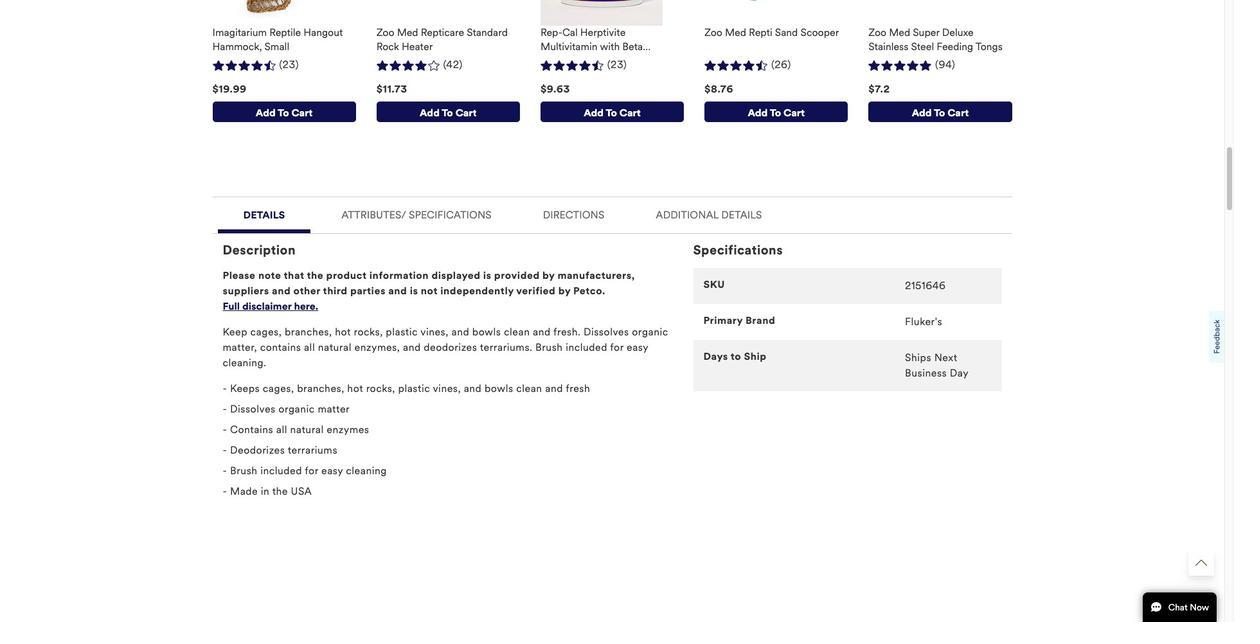 Task type: describe. For each thing, give the bounding box(es) containing it.
5 add to cart button from the left
[[869, 101, 1013, 122]]

easy inside the keep cages, branches, hot rocks, plastic vines, and bowls clean and fresh. dissolves organic matter, contains all natural enzymes, and deodorizes terrariums. brush included for easy cleaning.
[[627, 341, 649, 354]]

business
[[906, 367, 947, 379]]

ships
[[906, 352, 932, 364]]

natural inside the keep cages, branches, hot rocks, plastic vines, and bowls clean and fresh. dissolves organic matter, contains all natural enzymes, and deodorizes terrariums. brush included for easy cleaning.
[[318, 341, 352, 354]]

to for 1st add to cart button from the left
[[278, 107, 289, 119]]

and up deodorizes
[[452, 326, 470, 338]]

product details tab list
[[213, 197, 1013, 528]]

product
[[326, 269, 367, 282]]

full
[[223, 300, 240, 312]]

deodorizes
[[424, 341, 477, 354]]

additional
[[656, 209, 719, 221]]

1 vertical spatial branches,
[[297, 382, 345, 395]]

cages, inside the keep cages, branches, hot rocks, plastic vines, and bowls clean and fresh. dissolves organic matter, contains all natural enzymes, and deodorizes terrariums. brush included for easy cleaning.
[[251, 326, 282, 338]]

keeps
[[230, 382, 260, 395]]

1 vertical spatial hot
[[348, 382, 363, 395]]

0 horizontal spatial included
[[261, 465, 302, 477]]

additional details
[[656, 209, 762, 221]]

1 vertical spatial bowls
[[485, 382, 514, 395]]

- for - deodorizes terrariums
[[223, 444, 227, 456]]

please
[[223, 269, 256, 282]]

styled arrow button link
[[1189, 550, 1215, 576]]

add to cart for 4th add to cart button from the left
[[748, 107, 805, 119]]

cart for 4th add to cart button from the left
[[784, 107, 805, 119]]

details button
[[218, 197, 311, 229]]

contains
[[260, 341, 301, 354]]

to for 4th add to cart button from the left
[[770, 107, 782, 119]]

enzymes
[[327, 424, 369, 436]]

bowls inside the keep cages, branches, hot rocks, plastic vines, and bowls clean and fresh. dissolves organic matter, contains all natural enzymes, and deodorizes terrariums. brush included for easy cleaning.
[[473, 326, 501, 338]]

plastic inside the keep cages, branches, hot rocks, plastic vines, and bowls clean and fresh. dissolves organic matter, contains all natural enzymes, and deodorizes terrariums. brush included for easy cleaning.
[[386, 326, 418, 338]]

attributes/ specifications button
[[321, 197, 512, 229]]

vines, inside the keep cages, branches, hot rocks, plastic vines, and bowls clean and fresh. dissolves organic matter, contains all natural enzymes, and deodorizes terrariums. brush included for easy cleaning.
[[421, 326, 449, 338]]

manufacturers,
[[558, 269, 635, 282]]

fresh
[[566, 382, 591, 395]]

independently
[[441, 285, 514, 297]]

full disclaimer here. button
[[223, 299, 318, 314]]

1 vertical spatial all
[[276, 424, 287, 436]]

0 horizontal spatial is
[[410, 285, 418, 297]]

- dissolves organic matter
[[223, 403, 350, 415]]

directions button
[[523, 197, 625, 229]]

clean inside the keep cages, branches, hot rocks, plastic vines, and bowls clean and fresh. dissolves organic matter, contains all natural enzymes, and deodorizes terrariums. brush included for easy cleaning.
[[504, 326, 530, 338]]

0 horizontal spatial for
[[305, 465, 319, 477]]

1 vertical spatial clean
[[517, 382, 543, 395]]

parties
[[350, 285, 386, 297]]

- keeps cages, branches, hot rocks, plastic vines, and bowls clean and fresh
[[223, 382, 591, 395]]

1 horizontal spatial is
[[483, 269, 492, 282]]

add for 4th add to cart button from the left
[[748, 107, 768, 119]]

3 add to cart button from the left
[[541, 101, 684, 122]]

disclaimer
[[242, 300, 292, 312]]

that
[[284, 269, 304, 282]]

- for - dissolves organic matter
[[223, 403, 227, 415]]

to for first add to cart button from right
[[934, 107, 946, 119]]

2 add to cart button from the left
[[377, 101, 520, 122]]

hot inside the keep cages, branches, hot rocks, plastic vines, and bowls clean and fresh. dissolves organic matter, contains all natural enzymes, and deodorizes terrariums. brush included for easy cleaning.
[[335, 326, 351, 338]]

- for - brush included for easy cleaning
[[223, 465, 227, 477]]

ship
[[744, 350, 767, 363]]

add to cart for second add to cart button
[[420, 107, 477, 119]]

third
[[323, 285, 348, 297]]

verified
[[517, 285, 556, 297]]

cleaning.
[[223, 357, 267, 369]]

- brush included for easy cleaning
[[223, 465, 387, 477]]

1 vertical spatial by
[[559, 285, 571, 297]]

cleaning
[[346, 465, 387, 477]]

keep
[[223, 326, 248, 338]]

fresh.
[[554, 326, 581, 338]]

attributes/ specifications
[[342, 209, 492, 221]]

add to cart for 3rd add to cart button from the left
[[584, 107, 641, 119]]

1 vertical spatial brush
[[230, 465, 258, 477]]

ships next business day
[[906, 352, 969, 379]]

add for 3rd add to cart button from the left
[[584, 107, 604, 119]]

- deodorizes terrariums
[[223, 444, 338, 456]]

attributes/
[[342, 209, 406, 221]]

in
[[261, 485, 270, 498]]

and left fresh
[[545, 382, 563, 395]]

add for 1st add to cart button from the left
[[256, 107, 276, 119]]

cart for 3rd add to cart button from the left
[[620, 107, 641, 119]]

please note that the product information displayed is provided by manufacturers, suppliers and other third parties and is not independently verified by petco. full disclaimer here.
[[223, 269, 635, 312]]

primary brand
[[704, 314, 776, 327]]

fluker's
[[906, 316, 943, 328]]

1 vertical spatial vines,
[[433, 382, 461, 395]]

2 details from the left
[[722, 209, 762, 221]]



Task type: vqa. For each thing, say whether or not it's contained in the screenshot.
fifth - from the top
yes



Task type: locate. For each thing, give the bounding box(es) containing it.
0 vertical spatial bowls
[[473, 326, 501, 338]]

branches,
[[285, 326, 332, 338], [297, 382, 345, 395]]

0 vertical spatial natural
[[318, 341, 352, 354]]

5 to from the left
[[934, 107, 946, 119]]

details up specifications
[[722, 209, 762, 221]]

1 add from the left
[[256, 107, 276, 119]]

not
[[421, 285, 438, 297]]

the for that
[[307, 269, 324, 282]]

- made in the usa
[[223, 485, 312, 498]]

dissolves
[[584, 326, 629, 338], [230, 403, 276, 415]]

by
[[543, 269, 555, 282], [559, 285, 571, 297]]

days
[[704, 350, 728, 363]]

and down deodorizes
[[464, 382, 482, 395]]

- down cleaning.
[[223, 403, 227, 415]]

rocks, inside the keep cages, branches, hot rocks, plastic vines, and bowls clean and fresh. dissolves organic matter, contains all natural enzymes, and deodorizes terrariums. brush included for easy cleaning.
[[354, 326, 383, 338]]

3 add from the left
[[584, 107, 604, 119]]

usa
[[291, 485, 312, 498]]

plastic
[[386, 326, 418, 338], [398, 382, 430, 395]]

sku
[[704, 278, 725, 291]]

the up other
[[307, 269, 324, 282]]

1 vertical spatial organic
[[279, 403, 315, 415]]

all inside the keep cages, branches, hot rocks, plastic vines, and bowls clean and fresh. dissolves organic matter, contains all natural enzymes, and deodorizes terrariums. brush included for easy cleaning.
[[304, 341, 315, 354]]

vines, up deodorizes
[[421, 326, 449, 338]]

cages,
[[251, 326, 282, 338], [263, 382, 294, 395]]

next
[[935, 352, 958, 364]]

add to cart for 1st add to cart button from the left
[[256, 107, 313, 119]]

1 horizontal spatial organic
[[632, 326, 669, 338]]

vines,
[[421, 326, 449, 338], [433, 382, 461, 395]]

- left the keeps
[[223, 382, 227, 395]]

0 horizontal spatial brush
[[230, 465, 258, 477]]

is up independently at the left top
[[483, 269, 492, 282]]

1 horizontal spatial dissolves
[[584, 326, 629, 338]]

1 horizontal spatial for
[[611, 341, 624, 354]]

vines, down the keep cages, branches, hot rocks, plastic vines, and bowls clean and fresh. dissolves organic matter, contains all natural enzymes, and deodorizes terrariums. brush included for easy cleaning.
[[433, 382, 461, 395]]

hot down third
[[335, 326, 351, 338]]

by up verified
[[543, 269, 555, 282]]

dissolves right fresh.
[[584, 326, 629, 338]]

0 vertical spatial brush
[[536, 341, 563, 354]]

brand
[[746, 314, 776, 327]]

the for in
[[272, 485, 288, 498]]

1 vertical spatial natural
[[290, 424, 324, 436]]

0 vertical spatial dissolves
[[584, 326, 629, 338]]

3 to from the left
[[606, 107, 617, 119]]

0 vertical spatial branches,
[[285, 326, 332, 338]]

natural up terrariums
[[290, 424, 324, 436]]

here.
[[294, 300, 318, 312]]

hot up matter
[[348, 382, 363, 395]]

made
[[230, 485, 258, 498]]

all right contains
[[304, 341, 315, 354]]

to for second add to cart button
[[442, 107, 453, 119]]

scroll to top image
[[1196, 558, 1208, 569]]

included down - deodorizes terrariums
[[261, 465, 302, 477]]

- left made
[[223, 485, 227, 498]]

0 vertical spatial included
[[566, 341, 608, 354]]

natural
[[318, 341, 352, 354], [290, 424, 324, 436]]

0 vertical spatial hot
[[335, 326, 351, 338]]

and left fresh.
[[533, 326, 551, 338]]

is
[[483, 269, 492, 282], [410, 285, 418, 297]]

brush up made
[[230, 465, 258, 477]]

by left petco.
[[559, 285, 571, 297]]

deodorizes
[[230, 444, 285, 456]]

to
[[731, 350, 742, 363]]

note
[[258, 269, 281, 282]]

organic inside the keep cages, branches, hot rocks, plastic vines, and bowls clean and fresh. dissolves organic matter, contains all natural enzymes, and deodorizes terrariums. brush included for easy cleaning.
[[632, 326, 669, 338]]

brush
[[536, 341, 563, 354], [230, 465, 258, 477]]

add for second add to cart button
[[420, 107, 440, 119]]

5 add from the left
[[912, 107, 932, 119]]

- contains all natural enzymes
[[223, 424, 369, 436]]

1 cart from the left
[[292, 107, 313, 119]]

cages, up - dissolves organic matter
[[263, 382, 294, 395]]

the
[[307, 269, 324, 282], [272, 485, 288, 498]]

and up full disclaimer here. button
[[272, 285, 291, 297]]

1 vertical spatial the
[[272, 485, 288, 498]]

- for - keeps cages, branches, hot rocks, plastic vines, and bowls clean and fresh
[[223, 382, 227, 395]]

details
[[243, 209, 285, 221], [722, 209, 762, 221]]

specifications
[[694, 242, 783, 258]]

0 vertical spatial for
[[611, 341, 624, 354]]

specifications
[[409, 209, 492, 221]]

all
[[304, 341, 315, 354], [276, 424, 287, 436]]

0 horizontal spatial all
[[276, 424, 287, 436]]

1 vertical spatial dissolves
[[230, 403, 276, 415]]

1 add to cart button from the left
[[213, 101, 356, 122]]

3 cart from the left
[[620, 107, 641, 119]]

4 add to cart button from the left
[[705, 101, 848, 122]]

- for - made in the usa
[[223, 485, 227, 498]]

plastic down the keep cages, branches, hot rocks, plastic vines, and bowls clean and fresh. dissolves organic matter, contains all natural enzymes, and deodorizes terrariums. brush included for easy cleaning.
[[398, 382, 430, 395]]

0 horizontal spatial easy
[[322, 465, 343, 477]]

organic
[[632, 326, 669, 338], [279, 403, 315, 415]]

3 add to cart from the left
[[584, 107, 641, 119]]

terrariums.
[[480, 341, 533, 354]]

2 cart from the left
[[456, 107, 477, 119]]

1 details from the left
[[243, 209, 285, 221]]

branches, down the here.
[[285, 326, 332, 338]]

matter,
[[223, 341, 257, 354]]

rocks, down enzymes, on the left
[[366, 382, 395, 395]]

details up description
[[243, 209, 285, 221]]

1 horizontal spatial all
[[304, 341, 315, 354]]

1 - from the top
[[223, 382, 227, 395]]

0 vertical spatial organic
[[632, 326, 669, 338]]

cart for 1st add to cart button from the left
[[292, 107, 313, 119]]

the inside please note that the product information displayed is provided by manufacturers, suppliers and other third parties and is not independently verified by petco. full disclaimer here.
[[307, 269, 324, 282]]

clean up terrariums.
[[504, 326, 530, 338]]

1 add to cart from the left
[[256, 107, 313, 119]]

4 add to cart from the left
[[748, 107, 805, 119]]

0 horizontal spatial the
[[272, 485, 288, 498]]

1 horizontal spatial brush
[[536, 341, 563, 354]]

1 horizontal spatial easy
[[627, 341, 649, 354]]

1 horizontal spatial included
[[566, 341, 608, 354]]

to
[[278, 107, 289, 119], [442, 107, 453, 119], [606, 107, 617, 119], [770, 107, 782, 119], [934, 107, 946, 119]]

2151646
[[906, 280, 946, 292]]

add to cart
[[256, 107, 313, 119], [420, 107, 477, 119], [584, 107, 641, 119], [748, 107, 805, 119], [912, 107, 969, 119]]

keep cages, branches, hot rocks, plastic vines, and bowls clean and fresh. dissolves organic matter, contains all natural enzymes, and deodorizes terrariums. brush included for easy cleaning.
[[223, 326, 669, 369]]

clean down terrariums.
[[517, 382, 543, 395]]

1 vertical spatial easy
[[322, 465, 343, 477]]

provided
[[494, 269, 540, 282]]

for inside the keep cages, branches, hot rocks, plastic vines, and bowls clean and fresh. dissolves organic matter, contains all natural enzymes, and deodorizes terrariums. brush included for easy cleaning.
[[611, 341, 624, 354]]

add to cart for first add to cart button from right
[[912, 107, 969, 119]]

included
[[566, 341, 608, 354], [261, 465, 302, 477]]

0 horizontal spatial organic
[[279, 403, 315, 415]]

0 vertical spatial the
[[307, 269, 324, 282]]

5 add to cart from the left
[[912, 107, 969, 119]]

suppliers
[[223, 285, 269, 297]]

information
[[370, 269, 429, 282]]

petco.
[[574, 285, 606, 297]]

natural left enzymes, on the left
[[318, 341, 352, 354]]

0 vertical spatial clean
[[504, 326, 530, 338]]

- up the - made in the usa
[[223, 465, 227, 477]]

description
[[223, 242, 296, 258]]

2 add to cart from the left
[[420, 107, 477, 119]]

0 vertical spatial by
[[543, 269, 555, 282]]

0 vertical spatial all
[[304, 341, 315, 354]]

branches, inside the keep cages, branches, hot rocks, plastic vines, and bowls clean and fresh. dissolves organic matter, contains all natural enzymes, and deodorizes terrariums. brush included for easy cleaning.
[[285, 326, 332, 338]]

days to ship
[[704, 350, 767, 363]]

2 add from the left
[[420, 107, 440, 119]]

dissolves inside the keep cages, branches, hot rocks, plastic vines, and bowls clean and fresh. dissolves organic matter, contains all natural enzymes, and deodorizes terrariums. brush included for easy cleaning.
[[584, 326, 629, 338]]

- left the deodorizes
[[223, 444, 227, 456]]

5 - from the top
[[223, 465, 227, 477]]

rocks, up enzymes, on the left
[[354, 326, 383, 338]]

0 vertical spatial cages,
[[251, 326, 282, 338]]

and right enzymes, on the left
[[403, 341, 421, 354]]

1 vertical spatial included
[[261, 465, 302, 477]]

cart for first add to cart button from right
[[948, 107, 969, 119]]

cart for second add to cart button
[[456, 107, 477, 119]]

2 to from the left
[[442, 107, 453, 119]]

for
[[611, 341, 624, 354], [305, 465, 319, 477]]

and down the information on the top of page
[[389, 285, 407, 297]]

cart
[[292, 107, 313, 119], [456, 107, 477, 119], [620, 107, 641, 119], [784, 107, 805, 119], [948, 107, 969, 119]]

0 horizontal spatial by
[[543, 269, 555, 282]]

other
[[294, 285, 321, 297]]

branches, up matter
[[297, 382, 345, 395]]

brush down fresh.
[[536, 341, 563, 354]]

included down fresh.
[[566, 341, 608, 354]]

- for - contains all natural enzymes
[[223, 424, 227, 436]]

0 vertical spatial vines,
[[421, 326, 449, 338]]

dissolves up 'contains' at the left bottom of the page
[[230, 403, 276, 415]]

all up - deodorizes terrariums
[[276, 424, 287, 436]]

brush inside the keep cages, branches, hot rocks, plastic vines, and bowls clean and fresh. dissolves organic matter, contains all natural enzymes, and deodorizes terrariums. brush included for easy cleaning.
[[536, 341, 563, 354]]

directions
[[543, 209, 605, 221]]

add for first add to cart button from right
[[912, 107, 932, 119]]

the right in
[[272, 485, 288, 498]]

-
[[223, 382, 227, 395], [223, 403, 227, 415], [223, 424, 227, 436], [223, 444, 227, 456], [223, 465, 227, 477], [223, 485, 227, 498]]

contains
[[230, 424, 273, 436]]

plastic up enzymes, on the left
[[386, 326, 418, 338]]

and
[[272, 285, 291, 297], [389, 285, 407, 297], [452, 326, 470, 338], [533, 326, 551, 338], [403, 341, 421, 354], [464, 382, 482, 395], [545, 382, 563, 395]]

2 - from the top
[[223, 403, 227, 415]]

0 horizontal spatial dissolves
[[230, 403, 276, 415]]

add
[[256, 107, 276, 119], [420, 107, 440, 119], [584, 107, 604, 119], [748, 107, 768, 119], [912, 107, 932, 119]]

hot
[[335, 326, 351, 338], [348, 382, 363, 395]]

rocks,
[[354, 326, 383, 338], [366, 382, 395, 395]]

5 cart from the left
[[948, 107, 969, 119]]

0 vertical spatial plastic
[[386, 326, 418, 338]]

1 vertical spatial cages,
[[263, 382, 294, 395]]

bowls
[[473, 326, 501, 338], [485, 382, 514, 395]]

cages, up contains
[[251, 326, 282, 338]]

1 vertical spatial is
[[410, 285, 418, 297]]

is left not
[[410, 285, 418, 297]]

clean
[[504, 326, 530, 338], [517, 382, 543, 395]]

- left 'contains' at the left bottom of the page
[[223, 424, 227, 436]]

1 vertical spatial plastic
[[398, 382, 430, 395]]

terrariums
[[288, 444, 338, 456]]

1 horizontal spatial by
[[559, 285, 571, 297]]

3 - from the top
[[223, 424, 227, 436]]

4 to from the left
[[770, 107, 782, 119]]

add to cart button
[[213, 101, 356, 122], [377, 101, 520, 122], [541, 101, 684, 122], [705, 101, 848, 122], [869, 101, 1013, 122]]

1 vertical spatial for
[[305, 465, 319, 477]]

4 - from the top
[[223, 444, 227, 456]]

day
[[950, 367, 969, 379]]

1 to from the left
[[278, 107, 289, 119]]

easy
[[627, 341, 649, 354], [322, 465, 343, 477]]

bowls up terrariums.
[[473, 326, 501, 338]]

matter
[[318, 403, 350, 415]]

1 horizontal spatial details
[[722, 209, 762, 221]]

0 vertical spatial rocks,
[[354, 326, 383, 338]]

4 add from the left
[[748, 107, 768, 119]]

0 horizontal spatial details
[[243, 209, 285, 221]]

included inside the keep cages, branches, hot rocks, plastic vines, and bowls clean and fresh. dissolves organic matter, contains all natural enzymes, and deodorizes terrariums. brush included for easy cleaning.
[[566, 341, 608, 354]]

1 vertical spatial rocks,
[[366, 382, 395, 395]]

1 horizontal spatial the
[[307, 269, 324, 282]]

bowls down terrariums.
[[485, 382, 514, 395]]

additional details button
[[636, 197, 783, 229]]

enzymes,
[[355, 341, 400, 354]]

displayed
[[432, 269, 481, 282]]

0 vertical spatial is
[[483, 269, 492, 282]]

0 vertical spatial easy
[[627, 341, 649, 354]]

6 - from the top
[[223, 485, 227, 498]]

4 cart from the left
[[784, 107, 805, 119]]

to for 3rd add to cart button from the left
[[606, 107, 617, 119]]

primary
[[704, 314, 743, 327]]



